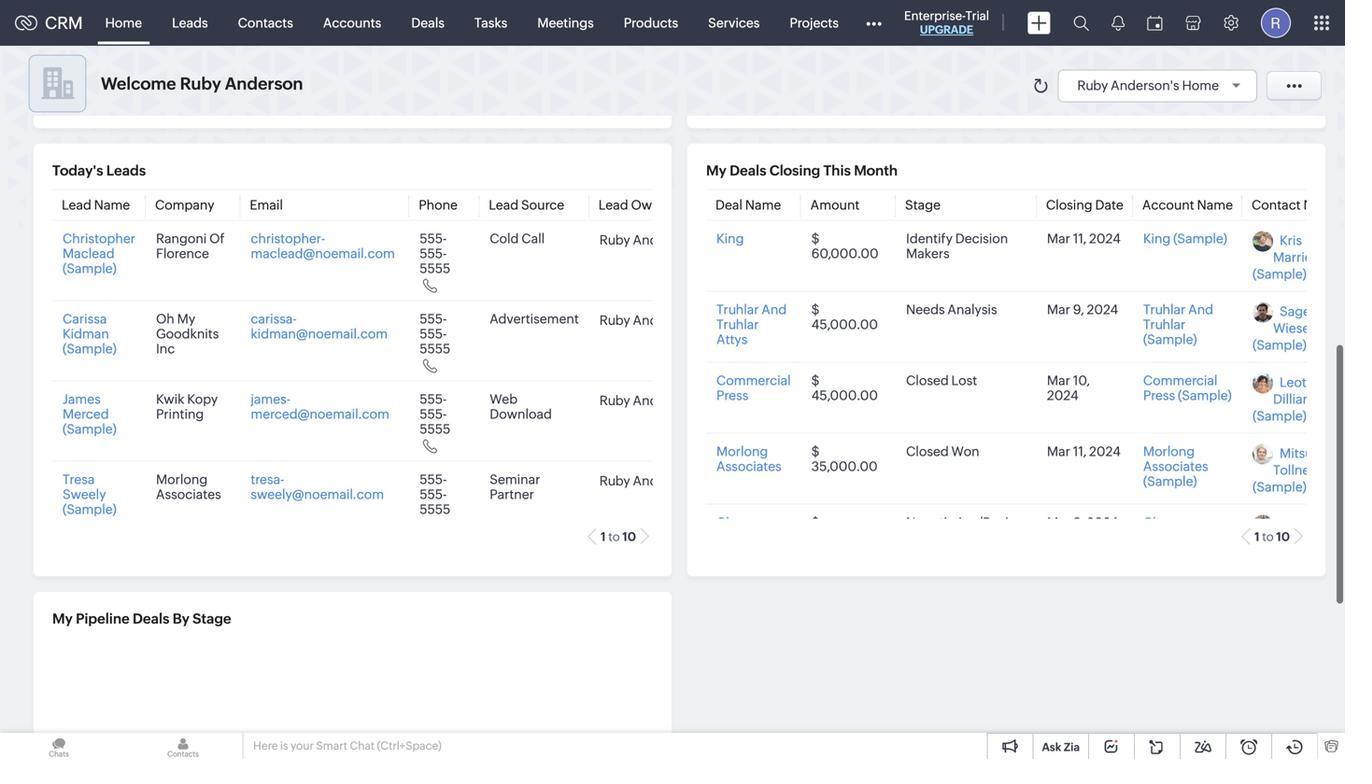 Task type: describe. For each thing, give the bounding box(es) containing it.
truhlar up commercial press (sample)
[[1143, 317, 1186, 332]]

negotiation/review
[[906, 515, 1027, 530]]

christopher- maclead@noemail.com link
[[251, 231, 395, 261]]

0 horizontal spatial leads
[[106, 163, 146, 179]]

(sample) for mitsue tollner (sample)
[[1253, 480, 1307, 495]]

contact name link
[[1252, 198, 1340, 213]]

simon
[[1280, 517, 1319, 532]]

$ for truhlar and truhlar attys
[[812, 302, 820, 317]]

(sample) for carissa kidman (sample)
[[63, 342, 117, 356]]

mitsue tollner (sample)
[[1253, 446, 1321, 495]]

goodknits
[[156, 327, 219, 342]]

products
[[624, 15, 678, 30]]

(sample) inside chapman (sample)
[[1143, 530, 1197, 545]]

(sample) for sage wieser (sample)
[[1253, 338, 1307, 353]]

$ 35,000.00
[[812, 444, 878, 474]]

contact name
[[1252, 198, 1340, 213]]

kidman@noemail.com
[[251, 327, 388, 342]]

source
[[521, 198, 565, 213]]

1 for today's leads
[[601, 530, 606, 544]]

lead for lead source
[[489, 198, 519, 213]]

ask zia
[[1042, 741, 1080, 754]]

amount
[[811, 198, 860, 213]]

sage
[[1280, 304, 1311, 319]]

home inside 'link'
[[105, 15, 142, 30]]

kwik
[[156, 392, 185, 407]]

ruby for advertisement
[[600, 313, 630, 328]]

1 to 10 for today's leads
[[601, 530, 636, 544]]

name for deal name
[[745, 198, 781, 213]]

products link
[[609, 0, 693, 45]]

8 555- from the top
[[420, 487, 447, 502]]

james-
[[251, 392, 291, 407]]

tresa-
[[251, 472, 284, 487]]

company link
[[155, 198, 215, 213]]

upgrade
[[920, 23, 974, 36]]

carissa
[[63, 312, 107, 327]]

(sample) for tresa sweely (sample)
[[63, 502, 117, 517]]

lead owner
[[599, 198, 672, 213]]

name for contact name
[[1304, 198, 1340, 213]]

kris marrier (sample) link
[[1253, 233, 1317, 282]]

anderson for cold call
[[633, 232, 692, 247]]

closing date link
[[1046, 198, 1124, 213]]

signals image
[[1112, 15, 1125, 31]]

carissa- kidman@noemail.com link
[[251, 312, 388, 342]]

70,000.00
[[812, 530, 878, 545]]

associates for morlong associates link
[[717, 459, 782, 474]]

ruby anderson for cold call
[[600, 232, 692, 247]]

0 vertical spatial closing
[[770, 163, 821, 179]]

morlong for morlong associates link
[[717, 444, 768, 459]]

2024 for chapman (sample)
[[1087, 515, 1119, 530]]

leota
[[1280, 375, 1314, 390]]

555- 555- 5555 for james- merced@noemail.com
[[420, 392, 451, 437]]

555- 555- 5555 for carissa- kidman@noemail.com
[[420, 312, 451, 356]]

james- merced@noemail.com
[[251, 392, 389, 422]]

home link
[[90, 0, 157, 45]]

attys
[[717, 332, 748, 347]]

press for commercial press (sample)
[[1143, 388, 1176, 403]]

(sample) for commercial press (sample)
[[1178, 388, 1232, 403]]

chats image
[[0, 733, 118, 760]]

(sample) inside truhlar and truhlar (sample)
[[1143, 332, 1197, 347]]

morasca
[[1274, 534, 1325, 549]]

closing date
[[1046, 198, 1124, 213]]

merced@noemail.com
[[251, 407, 389, 422]]

tresa- sweely@noemail.com link
[[251, 472, 384, 502]]

won
[[952, 444, 980, 459]]

closed lost
[[906, 373, 977, 388]]

king (sample)
[[1143, 231, 1228, 246]]

projects
[[790, 15, 839, 30]]

web
[[490, 392, 518, 407]]

mar for decision
[[1047, 231, 1071, 246]]

printing
[[156, 407, 204, 422]]

chapman for 'chapman' link
[[717, 515, 776, 530]]

(ctrl+space)
[[377, 740, 442, 753]]

1 horizontal spatial closing
[[1046, 198, 1093, 213]]

$ for commercial press
[[812, 373, 820, 388]]

0 horizontal spatial morlong
[[156, 472, 208, 487]]

ruby anderson for advertisement
[[600, 313, 692, 328]]

signals element
[[1101, 0, 1136, 46]]

carissa-
[[251, 312, 297, 327]]

enterprise-
[[904, 9, 966, 23]]

2024 for morlong associates (sample)
[[1089, 444, 1121, 459]]

carissa- kidman@noemail.com
[[251, 312, 388, 342]]

calendar image
[[1147, 15, 1163, 30]]

truhlar and truhlar attys
[[717, 302, 787, 347]]

contacts image
[[124, 733, 242, 760]]

trial
[[966, 9, 989, 23]]

by
[[173, 611, 190, 627]]

mar 11, 2024 for king
[[1047, 231, 1121, 246]]

$ 70,000.00
[[812, 515, 878, 545]]

search image
[[1074, 15, 1089, 31]]

call
[[522, 231, 545, 246]]

truhlar down king (sample)
[[1143, 302, 1186, 317]]

60,000.00
[[812, 246, 879, 261]]

christopher maclead (sample)
[[63, 231, 135, 276]]

mar for analysis
[[1047, 302, 1071, 317]]

45,000.00 for truhlar and truhlar attys
[[812, 317, 878, 332]]

stage link
[[905, 198, 941, 213]]

0 horizontal spatial morlong associates
[[156, 472, 221, 502]]

and for truhlar and truhlar attys
[[762, 302, 787, 317]]

ruby anderson for seminar partner
[[600, 474, 692, 489]]

commercial for commercial press
[[717, 373, 791, 388]]

5 555- from the top
[[420, 392, 447, 407]]

lead name
[[62, 198, 130, 213]]

mar 9, 2024 for truhlar and truhlar (sample)
[[1047, 302, 1119, 317]]

carissa kidman (sample)
[[63, 312, 117, 356]]

10 for today's leads
[[623, 530, 636, 544]]

deals link
[[396, 0, 460, 45]]

rangoni
[[156, 231, 207, 246]]

merced
[[63, 407, 109, 422]]

kris marrier (sample)
[[1253, 233, 1317, 282]]

9, for chapman
[[1073, 515, 1084, 530]]

account name
[[1143, 198, 1233, 213]]

welcome ruby anderson
[[101, 74, 303, 93]]

1 horizontal spatial morlong associates
[[717, 444, 782, 474]]

services
[[708, 15, 760, 30]]

lead owner link
[[599, 198, 672, 213]]

ruby for cold call
[[600, 232, 630, 247]]

ruby anderson's home
[[1078, 78, 1219, 93]]

commercial press link
[[717, 373, 791, 403]]

mar 9, 2024 for chapman (sample)
[[1047, 515, 1119, 530]]

sage wieser (sample)
[[1253, 304, 1315, 353]]

florence
[[156, 246, 209, 261]]

5555 for maclead@noemail.com
[[420, 261, 451, 276]]

associates for morlong associates (sample) link
[[1143, 459, 1209, 474]]

your
[[291, 740, 314, 753]]

2024 for commercial press (sample)
[[1047, 388, 1079, 403]]

maclead@noemail.com
[[251, 246, 395, 261]]

maclead
[[63, 246, 115, 261]]

ask
[[1042, 741, 1062, 754]]

1 to 10 for my deals closing this month
[[1255, 530, 1290, 544]]

seminar partner
[[490, 472, 540, 502]]

truhlar up commercial press link
[[717, 317, 759, 332]]

1 horizontal spatial deals
[[411, 15, 445, 30]]



Task type: vqa. For each thing, say whether or not it's contained in the screenshot.
the Stage
yes



Task type: locate. For each thing, give the bounding box(es) containing it.
date
[[1096, 198, 1124, 213]]

9, for truhlar
[[1073, 302, 1084, 317]]

mar 9, 2024 left chapman (sample) link
[[1047, 515, 1119, 530]]

(sample) down account name
[[1174, 231, 1228, 246]]

home right anderson's
[[1182, 78, 1219, 93]]

stage
[[905, 198, 941, 213], [193, 611, 231, 627]]

create menu image
[[1028, 12, 1051, 34]]

mar
[[1047, 231, 1071, 246], [1047, 302, 1071, 317], [1047, 373, 1071, 388], [1047, 444, 1071, 459], [1047, 515, 1071, 530]]

(sample) down morlong associates (sample) link
[[1143, 530, 1197, 545]]

commercial
[[717, 373, 791, 388], [1143, 373, 1218, 388]]

and up commercial press link
[[762, 302, 787, 317]]

rangoni of florence
[[156, 231, 225, 261]]

1 vertical spatial 9,
[[1073, 515, 1084, 530]]

chapman link
[[717, 515, 776, 530]]

(sample) down marrier
[[1253, 267, 1307, 282]]

simon morasca (sample) link
[[1253, 517, 1325, 566]]

45,000.00 down 60,000.00
[[812, 317, 878, 332]]

morlong associates down 'printing'
[[156, 472, 221, 502]]

2024 for truhlar and truhlar (sample)
[[1087, 302, 1119, 317]]

$ inside $ 70,000.00
[[812, 515, 820, 530]]

0 vertical spatial stage
[[905, 198, 941, 213]]

name up christopher
[[94, 198, 130, 213]]

chapman
[[717, 515, 776, 530], [1143, 515, 1203, 530]]

1 press from the left
[[717, 388, 749, 403]]

0 horizontal spatial to
[[608, 530, 620, 544]]

2 $ from the top
[[812, 302, 820, 317]]

leads up lead name
[[106, 163, 146, 179]]

commercial for commercial press (sample)
[[1143, 373, 1218, 388]]

commercial press (sample)
[[1143, 373, 1232, 403]]

morlong associates link
[[717, 444, 782, 474]]

$ down the 35,000.00
[[812, 515, 820, 530]]

closed left lost on the right
[[906, 373, 949, 388]]

0 horizontal spatial press
[[717, 388, 749, 403]]

(sample) up chapman (sample) link
[[1143, 474, 1197, 489]]

$ 45,000.00 for commercial press
[[812, 373, 878, 403]]

(sample) inside 'kris marrier (sample)'
[[1253, 267, 1307, 282]]

2 to from the left
[[1262, 530, 1274, 544]]

and inside truhlar and truhlar attys
[[762, 302, 787, 317]]

ruby for web download
[[600, 393, 630, 408]]

and for truhlar and truhlar (sample)
[[1189, 302, 1214, 317]]

1 ruby anderson from the top
[[600, 232, 692, 247]]

2 45,000.00 from the top
[[812, 388, 878, 403]]

5 mar from the top
[[1047, 515, 1071, 530]]

sweely@noemail.com
[[251, 487, 384, 502]]

1 name from the left
[[94, 198, 130, 213]]

inc
[[156, 342, 175, 356]]

3 5555 from the top
[[420, 422, 451, 437]]

1 45,000.00 from the top
[[812, 317, 878, 332]]

2 1 to 10 from the left
[[1255, 530, 1290, 544]]

0 vertical spatial deals
[[411, 15, 445, 30]]

$ down amount link
[[812, 231, 820, 246]]

anderson for web download
[[633, 393, 692, 408]]

3 555- from the top
[[420, 312, 447, 327]]

sage wieser (sample) link
[[1253, 304, 1315, 353]]

tasks
[[475, 15, 508, 30]]

11, down "closing date"
[[1073, 231, 1087, 246]]

1 mar from the top
[[1047, 231, 1071, 246]]

1 and from the left
[[762, 302, 787, 317]]

seminar
[[490, 472, 540, 487]]

truhlar and truhlar (sample)
[[1143, 302, 1214, 347]]

1 commercial from the left
[[717, 373, 791, 388]]

(sample) inside christopher maclead (sample)
[[63, 261, 117, 276]]

name for account name
[[1197, 198, 1233, 213]]

accounts
[[323, 15, 381, 30]]

(sample) inside "leota dilliard (sample)"
[[1253, 409, 1307, 424]]

(sample) down tollner
[[1253, 480, 1307, 495]]

lead left owner
[[599, 198, 628, 213]]

2 $ 45,000.00 from the top
[[812, 373, 878, 403]]

king for 'king' link
[[717, 231, 744, 246]]

leads
[[172, 15, 208, 30], [106, 163, 146, 179]]

identify
[[906, 231, 953, 246]]

4 5555 from the top
[[420, 502, 451, 517]]

lead for lead name
[[62, 198, 91, 213]]

press inside commercial press (sample)
[[1143, 388, 1176, 403]]

search element
[[1062, 0, 1101, 46]]

mar 10, 2024
[[1047, 373, 1090, 403]]

profile element
[[1250, 0, 1302, 45]]

2 vertical spatial my
[[52, 611, 73, 627]]

contacts link
[[223, 0, 308, 45]]

mar down "closing date"
[[1047, 231, 1071, 246]]

$ right commercial press
[[812, 373, 820, 388]]

$ 45,000.00 down 60,000.00
[[812, 302, 878, 332]]

stage up identify
[[905, 198, 941, 213]]

chapman down morlong associates link
[[717, 515, 776, 530]]

associates up 'chapman' link
[[717, 459, 782, 474]]

deals
[[411, 15, 445, 30], [730, 163, 767, 179], [133, 611, 170, 627]]

1 vertical spatial deals
[[730, 163, 767, 179]]

morlong down commercial press
[[717, 444, 768, 459]]

ruby anderson's home link
[[1078, 78, 1247, 93]]

2 1 from the left
[[1255, 530, 1260, 544]]

commercial down truhlar and truhlar (sample)
[[1143, 373, 1218, 388]]

1 horizontal spatial 1
[[1255, 530, 1260, 544]]

0 vertical spatial mar 11, 2024
[[1047, 231, 1121, 246]]

$ for king
[[812, 231, 820, 246]]

christopher-
[[251, 231, 325, 246]]

christopher
[[63, 231, 135, 246]]

3 mar from the top
[[1047, 373, 1071, 388]]

0 horizontal spatial closing
[[770, 163, 821, 179]]

1 for my deals closing this month
[[1255, 530, 1260, 544]]

(sample) for kris marrier (sample)
[[1253, 267, 1307, 282]]

1 vertical spatial closing
[[1046, 198, 1093, 213]]

(sample) for james merced (sample)
[[63, 422, 117, 437]]

0 vertical spatial closed
[[906, 373, 949, 388]]

my inside "oh my goodknits inc"
[[177, 312, 195, 327]]

and down king (sample) link
[[1189, 302, 1214, 317]]

name right contact
[[1304, 198, 1340, 213]]

2 horizontal spatial morlong
[[1143, 444, 1195, 459]]

0 horizontal spatial and
[[762, 302, 787, 317]]

download
[[490, 407, 552, 422]]

truhlar and truhlar (sample) link
[[1143, 302, 1214, 347]]

mar left 10,
[[1047, 373, 1071, 388]]

0 horizontal spatial 1
[[601, 530, 606, 544]]

1 mar 9, 2024 from the top
[[1047, 302, 1119, 317]]

mar 11, 2024 down the mar 10, 2024
[[1047, 444, 1121, 459]]

ruby for seminar partner
[[600, 474, 630, 489]]

chat
[[350, 740, 375, 753]]

1 to from the left
[[608, 530, 620, 544]]

5 $ from the top
[[812, 515, 820, 530]]

anderson for advertisement
[[633, 313, 692, 328]]

4 name from the left
[[1304, 198, 1340, 213]]

45,000.00
[[812, 317, 878, 332], [812, 388, 878, 403]]

morlong inside morlong associates (sample)
[[1143, 444, 1195, 459]]

create menu element
[[1017, 0, 1062, 45]]

ruby
[[180, 74, 221, 93], [1078, 78, 1108, 93], [600, 232, 630, 247], [600, 313, 630, 328], [600, 393, 630, 408], [600, 474, 630, 489]]

sweely
[[63, 487, 106, 502]]

mar right negotiation/review
[[1047, 515, 1071, 530]]

0 vertical spatial $ 45,000.00
[[812, 302, 878, 332]]

0 vertical spatial my
[[706, 163, 727, 179]]

1 vertical spatial home
[[1182, 78, 1219, 93]]

chapman down morlong associates (sample) link
[[1143, 515, 1203, 530]]

(sample) down wieser
[[1253, 338, 1307, 353]]

(sample) down morasca
[[1253, 551, 1307, 566]]

my right the oh
[[177, 312, 195, 327]]

mar for lost
[[1047, 373, 1071, 388]]

1 horizontal spatial king
[[1143, 231, 1171, 246]]

$ down 60,000.00
[[812, 302, 820, 317]]

6 555- from the top
[[420, 407, 447, 422]]

0 horizontal spatial associates
[[156, 487, 221, 502]]

king down deal
[[717, 231, 744, 246]]

2 commercial from the left
[[1143, 373, 1218, 388]]

morlong associates (sample) link
[[1143, 444, 1209, 489]]

email
[[250, 198, 283, 213]]

555- 555- 5555
[[420, 231, 451, 276], [420, 312, 451, 356], [420, 392, 451, 437], [420, 472, 451, 517]]

(sample) for morlong associates (sample)
[[1143, 474, 1197, 489]]

0 horizontal spatial 10
[[623, 530, 636, 544]]

2 name from the left
[[745, 198, 781, 213]]

mar 11, 2024 down "closing date"
[[1047, 231, 1121, 246]]

to for my deals closing this month
[[1262, 530, 1274, 544]]

4 ruby anderson from the top
[[600, 474, 692, 489]]

closing left "this"
[[770, 163, 821, 179]]

1 vertical spatial leads
[[106, 163, 146, 179]]

0 horizontal spatial my
[[52, 611, 73, 627]]

0 vertical spatial 11,
[[1073, 231, 1087, 246]]

1 horizontal spatial home
[[1182, 78, 1219, 93]]

2 press from the left
[[1143, 388, 1176, 403]]

mitsue tollner (sample) link
[[1253, 446, 1321, 495]]

deals left "tasks"
[[411, 15, 445, 30]]

chapman (sample)
[[1143, 515, 1203, 545]]

1 horizontal spatial morlong
[[717, 444, 768, 459]]

pipeline
[[76, 611, 130, 627]]

5555 for merced@noemail.com
[[420, 422, 451, 437]]

2 mar 11, 2024 from the top
[[1047, 444, 1121, 459]]

tollner
[[1274, 463, 1315, 478]]

1 horizontal spatial stage
[[905, 198, 941, 213]]

3 $ from the top
[[812, 373, 820, 388]]

leota dilliard (sample) link
[[1253, 375, 1316, 424]]

mar up the mar 10, 2024
[[1047, 302, 1071, 317]]

anderson left morlong associates link
[[633, 474, 692, 489]]

1 mar 11, 2024 from the top
[[1047, 231, 1121, 246]]

press up morlong associates (sample)
[[1143, 388, 1176, 403]]

$ for morlong associates
[[812, 444, 820, 459]]

2 5555 from the top
[[420, 342, 451, 356]]

closed won
[[906, 444, 980, 459]]

4 $ from the top
[[812, 444, 820, 459]]

1 horizontal spatial lead
[[489, 198, 519, 213]]

my left pipeline at left
[[52, 611, 73, 627]]

0 horizontal spatial stage
[[193, 611, 231, 627]]

deals left 'by'
[[133, 611, 170, 627]]

2 closed from the top
[[906, 444, 949, 459]]

2 mar from the top
[[1047, 302, 1071, 317]]

1 vertical spatial closed
[[906, 444, 949, 459]]

chapman (sample) link
[[1143, 515, 1203, 545]]

11, for king (sample)
[[1073, 231, 1087, 246]]

commercial press (sample) link
[[1143, 373, 1232, 403]]

press
[[717, 388, 749, 403], [1143, 388, 1176, 403]]

0 vertical spatial home
[[105, 15, 142, 30]]

(sample) down dilliard
[[1253, 409, 1307, 424]]

anderson down contacts link
[[225, 74, 303, 93]]

1 horizontal spatial to
[[1262, 530, 1274, 544]]

2 9, from the top
[[1073, 515, 1084, 530]]

leads up the welcome ruby anderson
[[172, 15, 208, 30]]

5555 for kidman@noemail.com
[[420, 342, 451, 356]]

wieser
[[1274, 321, 1315, 336]]

1 555- 555- 5555 from the top
[[420, 231, 451, 276]]

10 for my deals closing this month
[[1277, 530, 1290, 544]]

2 vertical spatial deals
[[133, 611, 170, 627]]

chapman for chapman (sample)
[[1143, 515, 1203, 530]]

anderson left truhlar and truhlar attys
[[633, 313, 692, 328]]

home right crm
[[105, 15, 142, 30]]

mar down the mar 10, 2024
[[1047, 444, 1071, 459]]

closing left date
[[1046, 198, 1093, 213]]

2 chapman from the left
[[1143, 515, 1203, 530]]

anderson
[[225, 74, 303, 93], [633, 232, 692, 247], [633, 313, 692, 328], [633, 393, 692, 408], [633, 474, 692, 489]]

lead down today's
[[62, 198, 91, 213]]

deal
[[716, 198, 743, 213]]

1 9, from the top
[[1073, 302, 1084, 317]]

1 chapman from the left
[[717, 515, 776, 530]]

1 11, from the top
[[1073, 231, 1087, 246]]

ruby anderson
[[600, 232, 692, 247], [600, 313, 692, 328], [600, 393, 692, 408], [600, 474, 692, 489]]

1 horizontal spatial commercial
[[1143, 373, 1218, 388]]

1 1 from the left
[[601, 530, 606, 544]]

(sample) down james on the bottom left of the page
[[63, 422, 117, 437]]

1 vertical spatial 11,
[[1073, 444, 1087, 459]]

account
[[1143, 198, 1195, 213]]

11, for morlong associates (sample)
[[1073, 444, 1087, 459]]

my pipeline deals by stage
[[52, 611, 231, 627]]

profile image
[[1261, 8, 1291, 38]]

decision
[[956, 231, 1008, 246]]

2 horizontal spatial lead
[[599, 198, 628, 213]]

1 horizontal spatial press
[[1143, 388, 1176, 403]]

closing
[[770, 163, 821, 179], [1046, 198, 1093, 213]]

0 vertical spatial 45,000.00
[[812, 317, 878, 332]]

$ 45,000.00
[[812, 302, 878, 332], [812, 373, 878, 403]]

(sample) for christopher maclead (sample)
[[63, 261, 117, 276]]

here
[[253, 740, 278, 753]]

press inside commercial press
[[717, 388, 749, 403]]

my
[[706, 163, 727, 179], [177, 312, 195, 327], [52, 611, 73, 627]]

stage right 'by'
[[193, 611, 231, 627]]

2 horizontal spatial associates
[[1143, 459, 1209, 474]]

today's
[[52, 163, 103, 179]]

1 closed from the top
[[906, 373, 949, 388]]

3 ruby anderson from the top
[[600, 393, 692, 408]]

king for king (sample)
[[1143, 231, 1171, 246]]

mar inside the mar 10, 2024
[[1047, 373, 1071, 388]]

2 horizontal spatial deals
[[730, 163, 767, 179]]

1 horizontal spatial 10
[[1277, 530, 1290, 544]]

name for lead name
[[94, 198, 130, 213]]

king link
[[717, 231, 744, 246]]

0 vertical spatial 9,
[[1073, 302, 1084, 317]]

(sample) down truhlar and truhlar (sample) link in the top of the page
[[1178, 388, 1232, 403]]

3 lead from the left
[[599, 198, 628, 213]]

this
[[824, 163, 851, 179]]

associates up chapman (sample)
[[1143, 459, 1209, 474]]

11, down the mar 10, 2024
[[1073, 444, 1087, 459]]

0 horizontal spatial lead
[[62, 198, 91, 213]]

cold
[[490, 231, 519, 246]]

(sample) up commercial press (sample) link
[[1143, 332, 1197, 347]]

and inside truhlar and truhlar (sample)
[[1189, 302, 1214, 317]]

closed for closed won
[[906, 444, 949, 459]]

mar 9, 2024 up 10,
[[1047, 302, 1119, 317]]

king down account
[[1143, 231, 1171, 246]]

0 horizontal spatial deals
[[133, 611, 170, 627]]

(sample) inside simon morasca (sample)
[[1253, 551, 1307, 566]]

my for my pipeline deals by stage
[[52, 611, 73, 627]]

morlong for morlong associates (sample) link
[[1143, 444, 1195, 459]]

3 name from the left
[[1197, 198, 1233, 213]]

1 1 to 10 from the left
[[601, 530, 636, 544]]

3 555- 555- 5555 from the top
[[420, 392, 451, 437]]

lead up the cold
[[489, 198, 519, 213]]

1 horizontal spatial and
[[1189, 302, 1214, 317]]

(sample) inside mitsue tollner (sample)
[[1253, 480, 1307, 495]]

$ inside $ 60,000.00
[[812, 231, 820, 246]]

(sample) for leota dilliard (sample)
[[1253, 409, 1307, 424]]

0 vertical spatial leads
[[172, 15, 208, 30]]

my deals closing this month
[[706, 163, 898, 179]]

deal name link
[[716, 198, 781, 213]]

$ right morlong associates link
[[812, 444, 820, 459]]

$ 45,000.00 for truhlar and truhlar attys
[[812, 302, 878, 332]]

commercial inside commercial press (sample)
[[1143, 373, 1218, 388]]

marrier
[[1274, 250, 1317, 265]]

name right deal
[[745, 198, 781, 213]]

4 mar from the top
[[1047, 444, 1071, 459]]

2 king from the left
[[1143, 231, 1171, 246]]

1 horizontal spatial 1 to 10
[[1255, 530, 1290, 544]]

1 10 from the left
[[623, 530, 636, 544]]

is
[[280, 740, 288, 753]]

contacts
[[238, 15, 293, 30]]

anderson down owner
[[633, 232, 692, 247]]

morlong down commercial press (sample) link
[[1143, 444, 1195, 459]]

services link
[[693, 0, 775, 45]]

company
[[155, 198, 215, 213]]

anderson for seminar partner
[[633, 474, 692, 489]]

1 king from the left
[[717, 231, 744, 246]]

(sample) down tresa
[[63, 502, 117, 517]]

2 11, from the top
[[1073, 444, 1087, 459]]

2 lead from the left
[[489, 198, 519, 213]]

$ 60,000.00
[[812, 231, 879, 261]]

truhlar
[[717, 302, 759, 317], [1143, 302, 1186, 317], [717, 317, 759, 332], [1143, 317, 1186, 332]]

1 horizontal spatial associates
[[717, 459, 782, 474]]

$ inside $ 35,000.00
[[812, 444, 820, 459]]

1 5555 from the top
[[420, 261, 451, 276]]

1 $ 45,000.00 from the top
[[812, 302, 878, 332]]

7 555- from the top
[[420, 472, 447, 487]]

1 $ from the top
[[812, 231, 820, 246]]

45,000.00 for commercial press
[[812, 388, 878, 403]]

to for today's leads
[[608, 530, 620, 544]]

0 horizontal spatial commercial
[[717, 373, 791, 388]]

1 555- from the top
[[420, 231, 447, 246]]

0 horizontal spatial chapman
[[717, 515, 776, 530]]

2 10 from the left
[[1277, 530, 1290, 544]]

my up deal
[[706, 163, 727, 179]]

lead source link
[[489, 198, 565, 213]]

2 horizontal spatial my
[[706, 163, 727, 179]]

lead source
[[489, 198, 565, 213]]

1 vertical spatial mar 9, 2024
[[1047, 515, 1119, 530]]

2 555- from the top
[[420, 246, 447, 261]]

today's leads
[[52, 163, 146, 179]]

35,000.00
[[812, 459, 878, 474]]

(sample) down christopher
[[63, 261, 117, 276]]

name up king (sample) link
[[1197, 198, 1233, 213]]

1 vertical spatial $ 45,000.00
[[812, 373, 878, 403]]

2 mar 9, 2024 from the top
[[1047, 515, 1119, 530]]

mar 11, 2024 for morlong
[[1047, 444, 1121, 459]]

555- 555- 5555 for christopher- maclead@noemail.com
[[420, 231, 451, 276]]

press for commercial press
[[717, 388, 749, 403]]

morlong down 'printing'
[[156, 472, 208, 487]]

kopy
[[187, 392, 218, 407]]

1 lead from the left
[[62, 198, 91, 213]]

needs analysis
[[906, 302, 997, 317]]

2 555- 555- 5555 from the top
[[420, 312, 451, 356]]

Other Modules field
[[854, 8, 894, 38]]

james merced (sample) link
[[63, 392, 117, 437]]

(sample) inside morlong associates (sample)
[[1143, 474, 1197, 489]]

associates left tresa-
[[156, 487, 221, 502]]

logo image
[[15, 15, 37, 30]]

4 555- from the top
[[420, 327, 447, 342]]

anderson left commercial press link
[[633, 393, 692, 408]]

45,000.00 up $ 35,000.00
[[812, 388, 878, 403]]

1 horizontal spatial my
[[177, 312, 195, 327]]

(sample)
[[1174, 231, 1228, 246], [63, 261, 117, 276], [1253, 267, 1307, 282], [1143, 332, 1197, 347], [1253, 338, 1307, 353], [63, 342, 117, 356], [1178, 388, 1232, 403], [1253, 409, 1307, 424], [63, 422, 117, 437], [1143, 474, 1197, 489], [1253, 480, 1307, 495], [63, 502, 117, 517], [1143, 530, 1197, 545], [1253, 551, 1307, 566]]

10,
[[1073, 373, 1090, 388]]

deals up the deal name
[[730, 163, 767, 179]]

0 horizontal spatial 1 to 10
[[601, 530, 636, 544]]

lead for lead owner
[[599, 198, 628, 213]]

$ for chapman
[[812, 515, 820, 530]]

commercial down attys
[[717, 373, 791, 388]]

1 vertical spatial 45,000.00
[[812, 388, 878, 403]]

1 horizontal spatial chapman
[[1143, 515, 1203, 530]]

partner
[[490, 487, 534, 502]]

account name link
[[1143, 198, 1233, 213]]

4 555- 555- 5555 from the top
[[420, 472, 451, 517]]

truhlar up attys
[[717, 302, 759, 317]]

my for my deals closing this month
[[706, 163, 727, 179]]

ruby anderson for web download
[[600, 393, 692, 408]]

0 horizontal spatial king
[[717, 231, 744, 246]]

1 vertical spatial stage
[[193, 611, 231, 627]]

home
[[105, 15, 142, 30], [1182, 78, 1219, 93]]

$ 45,000.00 up $ 35,000.00
[[812, 373, 878, 403]]

1 vertical spatial mar 11, 2024
[[1047, 444, 1121, 459]]

0 horizontal spatial home
[[105, 15, 142, 30]]

(sample) down 'carissa'
[[63, 342, 117, 356]]

2 and from the left
[[1189, 302, 1214, 317]]

(sample) for simon morasca (sample)
[[1253, 551, 1307, 566]]

press down attys
[[717, 388, 749, 403]]

(sample) inside sage wieser (sample)
[[1253, 338, 1307, 353]]

christopher maclead (sample) link
[[63, 231, 135, 276]]

2024 inside the mar 10, 2024
[[1047, 388, 1079, 403]]

closed left won
[[906, 444, 949, 459]]

morlong associates up 'chapman' link
[[717, 444, 782, 474]]

closed for closed lost
[[906, 373, 949, 388]]

month
[[854, 163, 898, 179]]

mar for won
[[1047, 444, 1071, 459]]

2024 for king (sample)
[[1089, 231, 1121, 246]]

(sample) inside commercial press (sample)
[[1178, 388, 1232, 403]]

1 vertical spatial my
[[177, 312, 195, 327]]

2 ruby anderson from the top
[[600, 313, 692, 328]]

0 vertical spatial mar 9, 2024
[[1047, 302, 1119, 317]]

1 horizontal spatial leads
[[172, 15, 208, 30]]



